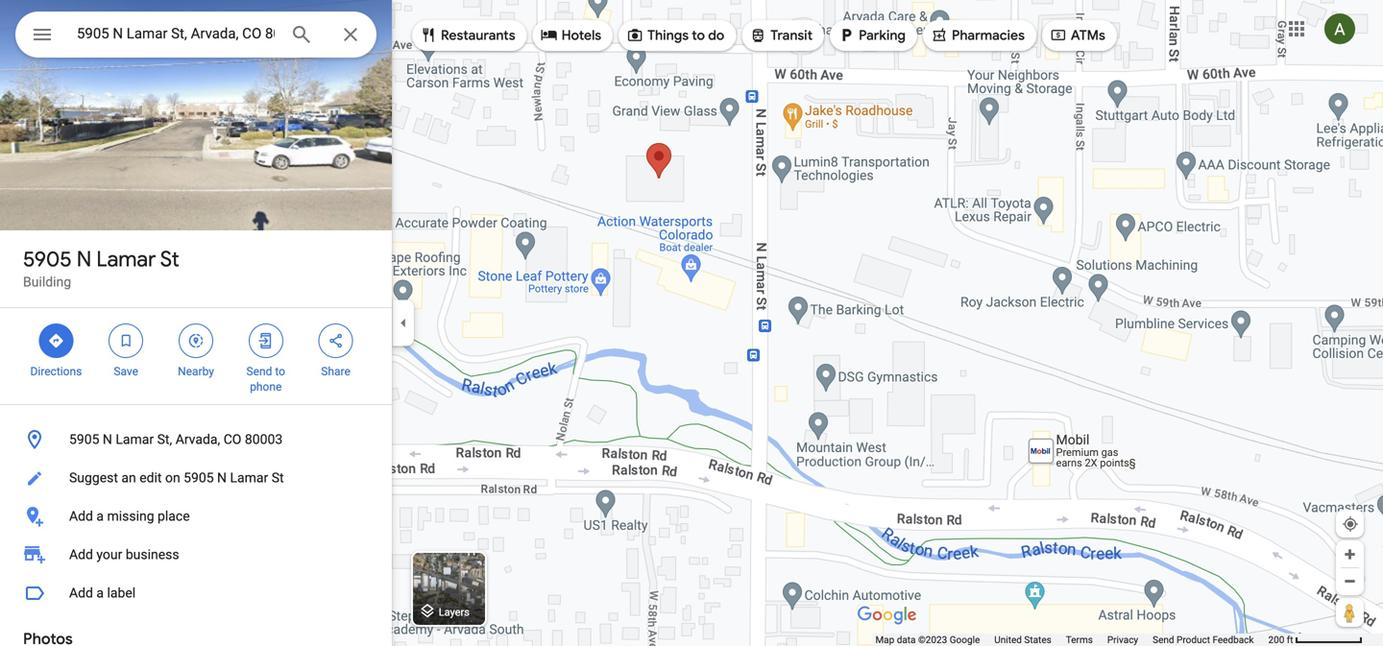 Task type: locate. For each thing, give the bounding box(es) containing it.
0 vertical spatial st
[[160, 246, 179, 273]]

add for add a missing place
[[69, 509, 93, 525]]

send inside button
[[1153, 635, 1175, 646]]

lamar inside 5905 n lamar st, arvada, co 80003 button
[[116, 432, 154, 448]]

send inside 'send to phone'
[[247, 365, 272, 379]]

pharmacies
[[952, 27, 1025, 44]]

share
[[321, 365, 351, 379]]

st
[[160, 246, 179, 273], [272, 470, 284, 486]]

privacy
[[1108, 635, 1139, 646]]

1 vertical spatial to
[[275, 365, 285, 379]]

0 horizontal spatial to
[[275, 365, 285, 379]]

5905 inside button
[[69, 432, 99, 448]]

 parking
[[838, 25, 906, 46]]

save
[[114, 365, 138, 379]]

none field inside 5905 n lamar st, arvada, co 80003 field
[[77, 22, 275, 45]]

lamar down 80003 in the bottom left of the page
[[230, 470, 268, 486]]

send product feedback button
[[1153, 634, 1255, 647]]

0 vertical spatial 5905
[[23, 246, 72, 273]]

n inside 5905 n lamar st building
[[77, 246, 92, 273]]

 pharmacies
[[931, 25, 1025, 46]]

2 a from the top
[[96, 586, 104, 602]]

send for send to phone
[[247, 365, 272, 379]]

1 add from the top
[[69, 509, 93, 525]]

feedback
[[1213, 635, 1255, 646]]

united states button
[[995, 634, 1052, 647]]

1 a from the top
[[96, 509, 104, 525]]

zoom out image
[[1344, 575, 1358, 589]]

send up phone
[[247, 365, 272, 379]]

5905
[[23, 246, 72, 273], [69, 432, 99, 448], [184, 470, 214, 486]]

 button
[[15, 12, 69, 62]]

0 vertical spatial n
[[77, 246, 92, 273]]

send to phone
[[247, 365, 285, 394]]

0 vertical spatial a
[[96, 509, 104, 525]]

a
[[96, 509, 104, 525], [96, 586, 104, 602]]

0 horizontal spatial n
[[77, 246, 92, 273]]

to
[[692, 27, 705, 44], [275, 365, 285, 379]]

1 horizontal spatial n
[[103, 432, 112, 448]]

200 ft button
[[1269, 635, 1364, 646]]

google
[[950, 635, 981, 646]]

0 vertical spatial add
[[69, 509, 93, 525]]

send for send product feedback
[[1153, 635, 1175, 646]]

n inside button
[[103, 432, 112, 448]]

collapse side panel image
[[393, 313, 414, 334]]

states
[[1025, 635, 1052, 646]]

st inside button
[[272, 470, 284, 486]]

terms button
[[1067, 634, 1094, 647]]

a left label
[[96, 586, 104, 602]]

lamar for st
[[96, 246, 156, 273]]

lamar inside 5905 n lamar st building
[[96, 246, 156, 273]]

 atms
[[1050, 25, 1106, 46]]

united states
[[995, 635, 1052, 646]]

2 vertical spatial add
[[69, 586, 93, 602]]

1 vertical spatial n
[[103, 432, 112, 448]]

2 horizontal spatial n
[[217, 470, 227, 486]]

to left do
[[692, 27, 705, 44]]

0 vertical spatial lamar
[[96, 246, 156, 273]]

send left product
[[1153, 635, 1175, 646]]

add a label button
[[0, 575, 392, 613]]

0 horizontal spatial st
[[160, 246, 179, 273]]

5905 n lamar st main content
[[0, 0, 392, 647]]

atms
[[1072, 27, 1106, 44]]

5905 right "on"
[[184, 470, 214, 486]]

show your location image
[[1343, 516, 1360, 533]]

add a missing place button
[[0, 498, 392, 536]]

arvada,
[[176, 432, 220, 448]]

None field
[[77, 22, 275, 45]]

n for st,
[[103, 432, 112, 448]]


[[31, 21, 54, 49]]

2 vertical spatial n
[[217, 470, 227, 486]]

200
[[1269, 635, 1285, 646]]

 search field
[[15, 12, 377, 62]]

1 vertical spatial st
[[272, 470, 284, 486]]

2 vertical spatial lamar
[[230, 470, 268, 486]]

2 vertical spatial 5905
[[184, 470, 214, 486]]

2 add from the top
[[69, 547, 93, 563]]

add left your
[[69, 547, 93, 563]]

footer inside google maps 'element'
[[876, 634, 1269, 647]]

add down suggest on the bottom
[[69, 509, 93, 525]]

5905 inside 5905 n lamar st building
[[23, 246, 72, 273]]

1 vertical spatial add
[[69, 547, 93, 563]]

1 horizontal spatial send
[[1153, 635, 1175, 646]]

add a missing place
[[69, 509, 190, 525]]

lamar
[[96, 246, 156, 273], [116, 432, 154, 448], [230, 470, 268, 486]]

actions for 5905 n lamar st region
[[0, 309, 392, 405]]

add inside add your business link
[[69, 547, 93, 563]]

transit
[[771, 27, 813, 44]]

1 vertical spatial send
[[1153, 635, 1175, 646]]

n
[[77, 246, 92, 273], [103, 432, 112, 448], [217, 470, 227, 486]]

to up phone
[[275, 365, 285, 379]]

a for label
[[96, 586, 104, 602]]

add for add your business
[[69, 547, 93, 563]]

5905 inside button
[[184, 470, 214, 486]]

suggest
[[69, 470, 118, 486]]

5905 up building
[[23, 246, 72, 273]]

1 horizontal spatial to
[[692, 27, 705, 44]]

restaurants
[[441, 27, 516, 44]]

data
[[897, 635, 916, 646]]

5905 n lamar st, arvada, co 80003
[[69, 432, 283, 448]]

lamar up 
[[96, 246, 156, 273]]

business
[[126, 547, 179, 563]]

show street view coverage image
[[1337, 599, 1365, 628]]

add
[[69, 509, 93, 525], [69, 547, 93, 563], [69, 586, 93, 602]]

nearby
[[178, 365, 214, 379]]

5905 n lamar st building
[[23, 246, 179, 290]]

map
[[876, 635, 895, 646]]

add your business
[[69, 547, 179, 563]]

footer containing map data ©2023 google
[[876, 634, 1269, 647]]


[[187, 331, 205, 352]]

0 horizontal spatial send
[[247, 365, 272, 379]]

add inside add a label button
[[69, 586, 93, 602]]

st,
[[157, 432, 172, 448]]

zoom in image
[[1344, 548, 1358, 562]]

5905 up suggest on the bottom
[[69, 432, 99, 448]]

0 vertical spatial send
[[247, 365, 272, 379]]

lamar left st,
[[116, 432, 154, 448]]

1 vertical spatial 5905
[[69, 432, 99, 448]]

0 vertical spatial to
[[692, 27, 705, 44]]


[[420, 25, 437, 46]]

1 vertical spatial a
[[96, 586, 104, 602]]

1 vertical spatial lamar
[[116, 432, 154, 448]]


[[257, 331, 275, 352]]

add left label
[[69, 586, 93, 602]]

send
[[247, 365, 272, 379], [1153, 635, 1175, 646]]

add inside add a missing place button
[[69, 509, 93, 525]]


[[838, 25, 855, 46]]

footer
[[876, 634, 1269, 647]]

3 add from the top
[[69, 586, 93, 602]]

suggest an edit on 5905 n lamar st
[[69, 470, 284, 486]]

1 horizontal spatial st
[[272, 470, 284, 486]]

 restaurants
[[420, 25, 516, 46]]

a left missing
[[96, 509, 104, 525]]



Task type: vqa. For each thing, say whether or not it's contained in the screenshot.


Task type: describe. For each thing, give the bounding box(es) containing it.
an
[[121, 470, 136, 486]]

add for add a label
[[69, 586, 93, 602]]

©2023
[[919, 635, 948, 646]]


[[1050, 25, 1068, 46]]

ft
[[1288, 635, 1294, 646]]

add your business link
[[0, 536, 392, 575]]


[[627, 25, 644, 46]]


[[47, 331, 65, 352]]

 things to do
[[627, 25, 725, 46]]

things
[[648, 27, 689, 44]]


[[750, 25, 767, 46]]

united
[[995, 635, 1023, 646]]

80003
[[245, 432, 283, 448]]

missing
[[107, 509, 154, 525]]


[[541, 25, 558, 46]]

 hotels
[[541, 25, 602, 46]]

privacy button
[[1108, 634, 1139, 647]]

n inside button
[[217, 470, 227, 486]]

map data ©2023 google
[[876, 635, 981, 646]]

parking
[[859, 27, 906, 44]]

google maps element
[[0, 0, 1384, 647]]

phone
[[250, 381, 282, 394]]

5905 for st
[[23, 246, 72, 273]]

lamar inside suggest an edit on 5905 n lamar st button
[[230, 470, 268, 486]]

hotels
[[562, 27, 602, 44]]

co
[[224, 432, 242, 448]]

edit
[[140, 470, 162, 486]]

label
[[107, 586, 136, 602]]


[[117, 331, 135, 352]]

your
[[96, 547, 122, 563]]

layers
[[439, 607, 470, 619]]

5905 n lamar st, arvada, co 80003 button
[[0, 421, 392, 459]]

directions
[[30, 365, 82, 379]]

5905 N Lamar St, Arvada, CO 80003 field
[[15, 12, 377, 58]]


[[327, 331, 345, 352]]

on
[[165, 470, 180, 486]]

terms
[[1067, 635, 1094, 646]]

send product feedback
[[1153, 635, 1255, 646]]

to inside  things to do
[[692, 27, 705, 44]]

suggest an edit on 5905 n lamar st button
[[0, 459, 392, 498]]

 transit
[[750, 25, 813, 46]]

product
[[1177, 635, 1211, 646]]


[[931, 25, 949, 46]]

do
[[709, 27, 725, 44]]

5905 for st,
[[69, 432, 99, 448]]

place
[[158, 509, 190, 525]]

n for st
[[77, 246, 92, 273]]

building
[[23, 274, 71, 290]]

add a label
[[69, 586, 136, 602]]

google account: angela cha  
(angela.cha@adept.ai) image
[[1325, 14, 1356, 44]]

lamar for st,
[[116, 432, 154, 448]]

st inside 5905 n lamar st building
[[160, 246, 179, 273]]

a for missing
[[96, 509, 104, 525]]

200 ft
[[1269, 635, 1294, 646]]

to inside 'send to phone'
[[275, 365, 285, 379]]



